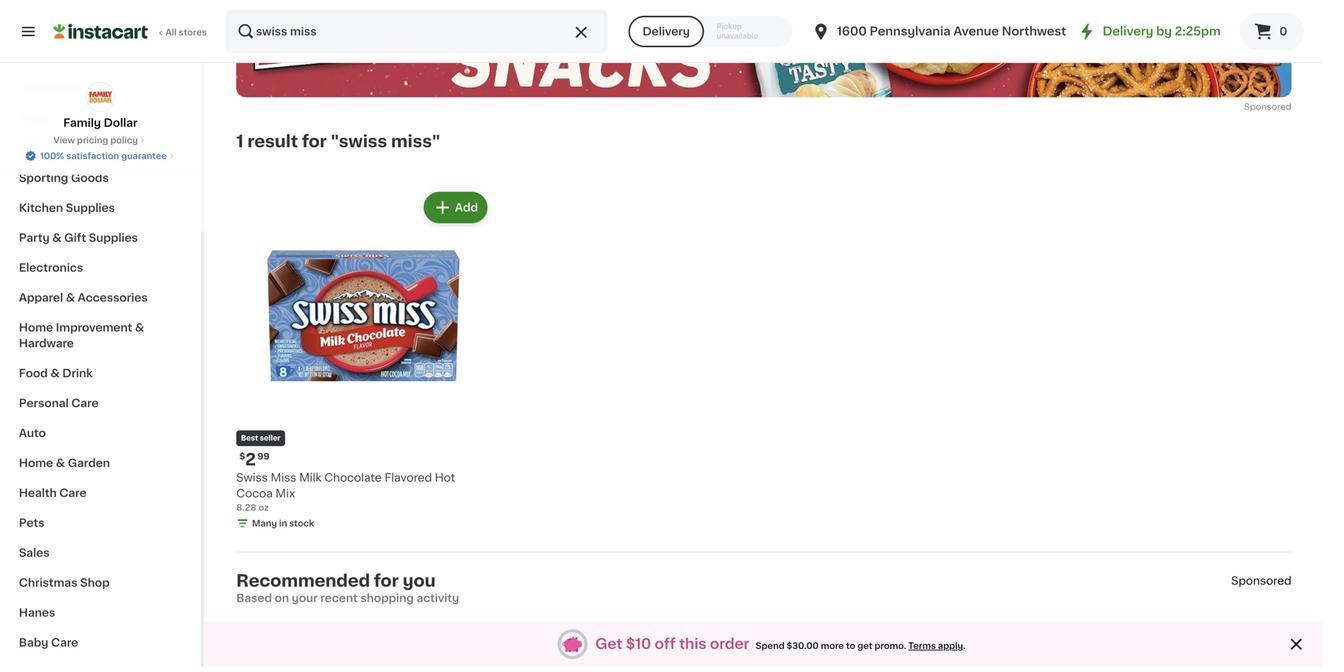 Task type: vqa. For each thing, say whether or not it's contained in the screenshot.
Delivery by 12:14pm 'link'
no



Task type: locate. For each thing, give the bounding box(es) containing it.
care down drink
[[71, 398, 99, 409]]

improvement
[[56, 322, 132, 333]]

home improvement & hardware
[[19, 322, 144, 349]]

milk
[[299, 472, 322, 483]]

miss"
[[391, 133, 441, 150]]

supplies up the electronics link
[[89, 232, 138, 243]]

care down hanes
[[51, 638, 78, 649]]

hanes link
[[9, 598, 191, 628]]

delivery inside button
[[643, 26, 690, 37]]

shop
[[80, 578, 110, 589]]

close image
[[1288, 635, 1307, 654]]

personal care link
[[9, 388, 191, 418]]

delivery by 2:25pm
[[1103, 26, 1221, 37]]

food
[[19, 368, 48, 379]]

0 horizontal spatial delivery
[[643, 26, 690, 37]]

2 home from the top
[[19, 458, 53, 469]]

kitchen supplies link
[[9, 193, 191, 223]]

nsored up close image
[[1254, 576, 1292, 587]]

None search field
[[225, 9, 608, 54]]

home up health
[[19, 458, 53, 469]]

1 vertical spatial spo
[[1232, 576, 1254, 587]]

$ 2 99
[[240, 452, 270, 468]]

spend
[[756, 642, 785, 651]]

0 horizontal spatial add button
[[425, 193, 486, 222]]

swiss miss milk chocolate flavored hot cocoa mix 8.28 oz
[[236, 472, 456, 512]]

1 horizontal spatial for
[[374, 573, 399, 589]]

& for garden
[[56, 458, 65, 469]]

office
[[19, 143, 55, 154]]

0 vertical spatial add button
[[425, 193, 486, 222]]

off
[[655, 638, 676, 651]]

activity
[[417, 593, 459, 604]]

& left craft
[[58, 143, 67, 154]]

0 vertical spatial supplies
[[66, 203, 115, 214]]

add button left 'spend'
[[692, 636, 753, 665]]

delivery
[[1103, 26, 1154, 37], [643, 26, 690, 37]]

1 horizontal spatial add button
[[692, 636, 753, 665]]

for
[[302, 133, 327, 150], [374, 573, 399, 589]]

accessories
[[78, 292, 148, 303]]

baby care
[[19, 638, 78, 649]]

0 horizontal spatial for
[[302, 133, 327, 150]]

all stores link
[[54, 9, 208, 54]]

& left garden
[[56, 458, 65, 469]]

promo.
[[875, 642, 907, 651]]

supplies down goods
[[66, 203, 115, 214]]

0 vertical spatial spo
[[1245, 102, 1262, 111]]

flavored
[[385, 472, 432, 483]]

craft
[[69, 143, 99, 154]]

christmas shop
[[19, 578, 110, 589]]

1 vertical spatial care
[[59, 488, 87, 499]]

1 vertical spatial add
[[722, 645, 745, 656]]

family
[[63, 117, 101, 128]]

0 vertical spatial care
[[71, 398, 99, 409]]

stores
[[179, 28, 207, 37]]

personal
[[19, 398, 69, 409]]

0 horizontal spatial add
[[455, 202, 478, 213]]

pricing
[[77, 136, 108, 145]]

seller
[[260, 435, 281, 442]]

1 horizontal spatial delivery
[[1103, 26, 1154, 37]]

0
[[1280, 26, 1288, 37]]

family dollar
[[63, 117, 138, 128]]

home up hardware
[[19, 322, 53, 333]]

1 vertical spatial home
[[19, 458, 53, 469]]

baby up office on the top of page
[[19, 113, 48, 124]]

home inside home improvement & hardware
[[19, 322, 53, 333]]

home inside "link"
[[19, 458, 53, 469]]

auto link
[[9, 418, 191, 448]]

this
[[680, 638, 707, 651]]

sales
[[19, 548, 50, 559]]

for up shopping
[[374, 573, 399, 589]]

hardware
[[19, 338, 74, 349]]

& down accessories
[[135, 322, 144, 333]]

add for 'add' button to the top
[[455, 202, 478, 213]]

add button down miss"
[[425, 193, 486, 222]]

product group
[[236, 189, 491, 533], [504, 632, 758, 667], [771, 632, 1025, 667], [1038, 632, 1292, 667]]

product group containing 2
[[236, 189, 491, 533]]

hanes
[[19, 608, 55, 619]]

&
[[58, 143, 67, 154], [52, 232, 62, 243], [66, 292, 75, 303], [135, 322, 144, 333], [50, 368, 60, 379], [56, 458, 65, 469]]

delivery button
[[629, 16, 705, 47]]

best
[[241, 435, 258, 442]]

• sponsored: remember herr's for you holiday party image
[[236, 0, 1292, 97]]

sales link
[[9, 538, 191, 568]]

mix
[[276, 488, 295, 499]]

1 vertical spatial baby
[[19, 638, 48, 649]]

add for the rightmost 'add' button
[[722, 645, 745, 656]]

1 baby from the top
[[19, 113, 48, 124]]

kitchen supplies
[[19, 203, 115, 214]]

party & gift supplies link
[[9, 223, 191, 253]]

1600
[[837, 26, 867, 37]]

& left gift
[[52, 232, 62, 243]]

1 vertical spatial for
[[374, 573, 399, 589]]

by
[[1157, 26, 1173, 37]]

baby care link
[[9, 628, 191, 658]]

baby inside 'link'
[[19, 638, 48, 649]]

all
[[165, 28, 177, 37]]

to
[[847, 642, 856, 651]]

baby for baby
[[19, 113, 48, 124]]

product group containing add
[[504, 632, 758, 667]]

1 horizontal spatial add
[[722, 645, 745, 656]]

view pricing policy
[[53, 136, 138, 145]]

auto
[[19, 428, 46, 439]]

supplies
[[66, 203, 115, 214], [89, 232, 138, 243]]

spo nsored
[[1232, 576, 1292, 587]]

1 vertical spatial add button
[[692, 636, 753, 665]]

care inside 'link'
[[51, 638, 78, 649]]

family dollar logo image
[[86, 82, 115, 112]]

& right food
[[50, 368, 60, 379]]

add
[[455, 202, 478, 213], [722, 645, 745, 656]]

swiss
[[236, 472, 268, 483]]

care down home & garden
[[59, 488, 87, 499]]

many in stock
[[252, 519, 314, 528]]

delivery for delivery
[[643, 26, 690, 37]]

nsored down the 0 button
[[1262, 102, 1292, 111]]

for right result
[[302, 133, 327, 150]]

sporting goods
[[19, 173, 109, 184]]

& right 'apparel'
[[66, 292, 75, 303]]

get
[[858, 642, 873, 651]]

1 vertical spatial supplies
[[89, 232, 138, 243]]

party
[[19, 232, 50, 243]]

1600 pennsylvania avenue northwest
[[837, 26, 1067, 37]]

2 baby from the top
[[19, 638, 48, 649]]

0 vertical spatial add
[[455, 202, 478, 213]]

care for health care
[[59, 488, 87, 499]]

& inside "link"
[[56, 458, 65, 469]]

0 vertical spatial baby
[[19, 113, 48, 124]]

pets
[[19, 518, 44, 529]]

& inside home improvement & hardware
[[135, 322, 144, 333]]

& for gift
[[52, 232, 62, 243]]

spo
[[1245, 102, 1262, 111], [1232, 576, 1254, 587]]

health
[[19, 488, 57, 499]]

care
[[71, 398, 99, 409], [59, 488, 87, 499], [51, 638, 78, 649]]

1 result for "swiss miss"
[[236, 133, 441, 150]]

home for home improvement & hardware
[[19, 322, 53, 333]]

baby link
[[9, 103, 191, 133]]

food & drink
[[19, 368, 93, 379]]

home & garden link
[[9, 448, 191, 478]]

0 vertical spatial home
[[19, 322, 53, 333]]

baby down hanes
[[19, 638, 48, 649]]

kitchen
[[19, 203, 63, 214]]

Search field
[[227, 11, 607, 52]]

99
[[258, 452, 270, 461]]

1 home from the top
[[19, 322, 53, 333]]

spo for spo nsored
[[1232, 576, 1254, 587]]

2 vertical spatial care
[[51, 638, 78, 649]]



Task type: describe. For each thing, give the bounding box(es) containing it.
0 vertical spatial nsored
[[1262, 102, 1292, 111]]

northwest
[[1002, 26, 1067, 37]]

apparel
[[19, 292, 63, 303]]

terms
[[909, 642, 936, 651]]

get $10 off this order spend $30.00 more to get promo. terms apply .
[[596, 638, 966, 651]]

view pricing policy link
[[53, 134, 147, 147]]

your
[[292, 593, 318, 604]]

sporting goods link
[[9, 163, 191, 193]]

more
[[821, 642, 845, 651]]

on
[[275, 593, 289, 604]]

baby for baby care
[[19, 638, 48, 649]]

view
[[53, 136, 75, 145]]

& for accessories
[[66, 292, 75, 303]]

office & craft
[[19, 143, 99, 154]]

pets link
[[9, 508, 191, 538]]

health care link
[[9, 478, 191, 508]]

recommended for you
[[236, 573, 436, 589]]

christmas
[[19, 578, 78, 589]]

stock
[[289, 519, 314, 528]]

sporting
[[19, 173, 68, 184]]

.
[[964, 642, 966, 651]]

100% satisfaction guarantee
[[40, 152, 167, 160]]

based on your recent shopping activity
[[236, 593, 459, 604]]

2
[[245, 452, 256, 468]]

best seller
[[241, 435, 281, 442]]

garden
[[68, 458, 110, 469]]

apply
[[939, 642, 964, 651]]

family dollar link
[[63, 82, 138, 131]]

all stores
[[165, 28, 207, 37]]

service type group
[[629, 16, 793, 47]]

in
[[279, 519, 287, 528]]

avenue
[[954, 26, 1000, 37]]

terms apply button
[[909, 640, 964, 652]]

care for baby care
[[51, 638, 78, 649]]

food & drink link
[[9, 359, 191, 388]]

drink
[[62, 368, 93, 379]]

party & gift supplies
[[19, 232, 138, 243]]

guarantee
[[121, 152, 167, 160]]

policy
[[110, 136, 138, 145]]

& for craft
[[58, 143, 67, 154]]

get $10 off this order status
[[589, 637, 972, 652]]

oz
[[259, 504, 269, 512]]

health care
[[19, 488, 87, 499]]

home for home & garden
[[19, 458, 53, 469]]

1 vertical spatial nsored
[[1254, 576, 1292, 587]]

delivery by 2:25pm link
[[1078, 22, 1221, 41]]

based
[[236, 593, 272, 604]]

gift
[[64, 232, 86, 243]]

hot
[[435, 472, 456, 483]]

result
[[248, 133, 298, 150]]

personal care
[[19, 398, 99, 409]]

satisfaction
[[66, 152, 119, 160]]

household
[[19, 83, 81, 94]]

electronics
[[19, 262, 83, 273]]

1600 pennsylvania avenue northwest button
[[812, 9, 1067, 54]]

care for personal care
[[71, 398, 99, 409]]

& for drink
[[50, 368, 60, 379]]

pennsylvania
[[870, 26, 951, 37]]

$30.00
[[787, 642, 819, 651]]

spo for spo
[[1245, 102, 1262, 111]]

100%
[[40, 152, 64, 160]]

order
[[710, 638, 750, 651]]

chocolate
[[325, 472, 382, 483]]

$
[[240, 452, 245, 461]]

many
[[252, 519, 277, 528]]

$10
[[626, 638, 652, 651]]

goods
[[71, 173, 109, 184]]

instacart logo image
[[54, 22, 148, 41]]

0 vertical spatial for
[[302, 133, 327, 150]]

delivery for delivery by 2:25pm
[[1103, 26, 1154, 37]]

1
[[236, 133, 244, 150]]

home & garden
[[19, 458, 110, 469]]

shopping
[[361, 593, 414, 604]]

christmas shop link
[[9, 568, 191, 598]]



